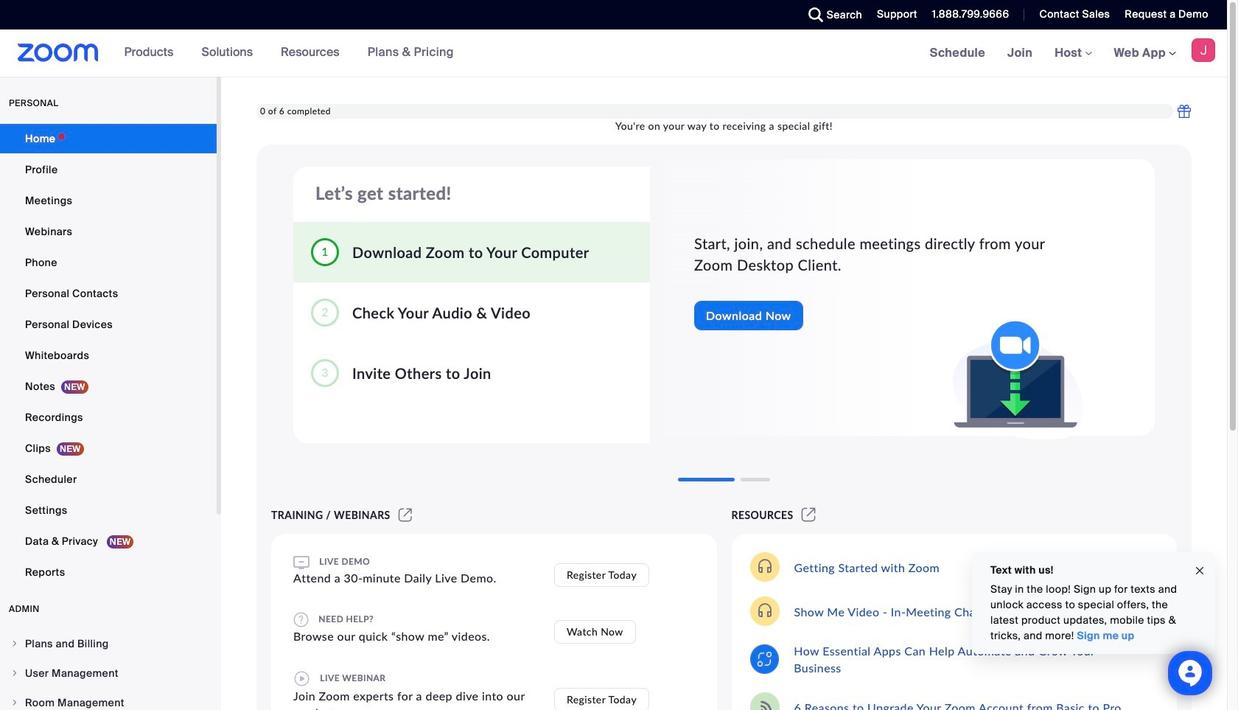 Task type: describe. For each thing, give the bounding box(es) containing it.
meetings navigation
[[919, 29, 1228, 77]]

personal menu menu
[[0, 124, 217, 588]]

1 right image from the top
[[10, 639, 19, 648]]

admin menu menu
[[0, 630, 217, 710]]

zoom logo image
[[18, 44, 99, 62]]

1 menu item from the top
[[0, 630, 217, 658]]

right image
[[10, 698, 19, 707]]

3 menu item from the top
[[0, 689, 217, 710]]

window new image
[[396, 509, 414, 521]]

product information navigation
[[113, 29, 465, 77]]



Task type: vqa. For each thing, say whether or not it's contained in the screenshot.
right image
yes



Task type: locate. For each thing, give the bounding box(es) containing it.
1 vertical spatial menu item
[[0, 659, 217, 687]]

0 vertical spatial menu item
[[0, 630, 217, 658]]

close image
[[1194, 562, 1206, 579]]

2 vertical spatial menu item
[[0, 689, 217, 710]]

right image
[[10, 639, 19, 648], [10, 669, 19, 678]]

2 menu item from the top
[[0, 659, 217, 687]]

menu item
[[0, 630, 217, 658], [0, 659, 217, 687], [0, 689, 217, 710]]

profile picture image
[[1192, 38, 1216, 62]]

0 vertical spatial right image
[[10, 639, 19, 648]]

banner
[[0, 29, 1228, 77]]

1 vertical spatial right image
[[10, 669, 19, 678]]

window new image
[[800, 509, 818, 521]]

2 right image from the top
[[10, 669, 19, 678]]



